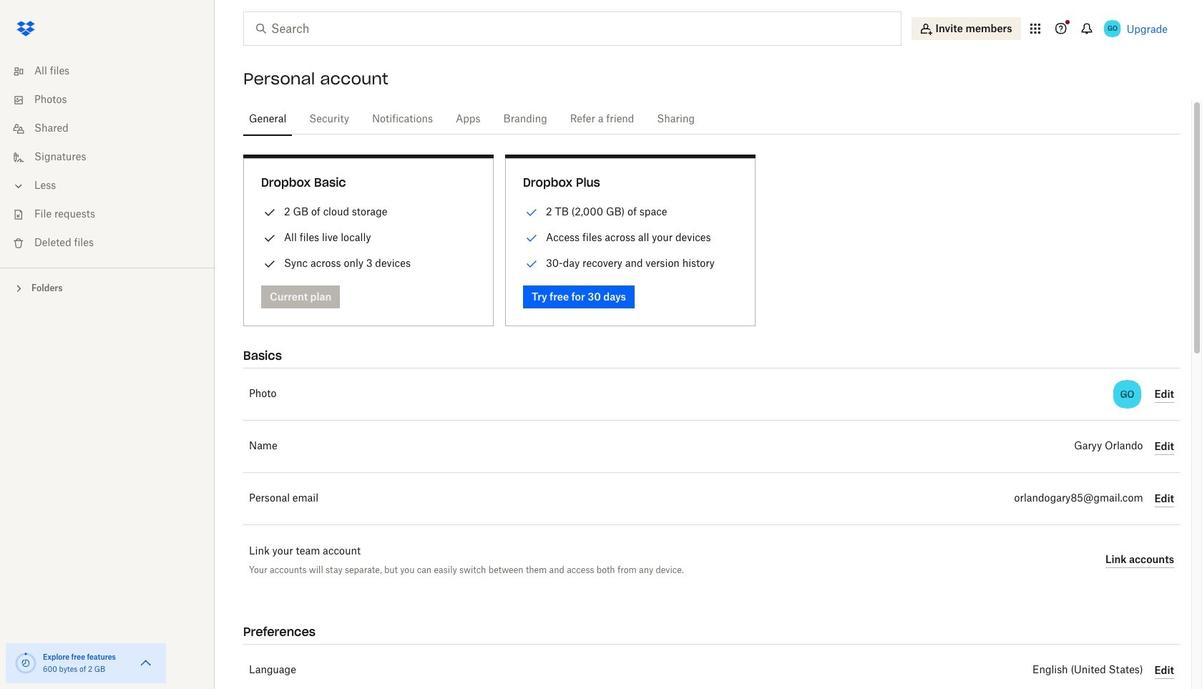 Task type: describe. For each thing, give the bounding box(es) containing it.
1 recommended image from the top
[[523, 204, 541, 221]]

3 recommended image from the top
[[523, 256, 541, 273]]

quota usage image
[[14, 652, 37, 675]]

dropbox image
[[11, 14, 40, 43]]



Task type: vqa. For each thing, say whether or not it's contained in the screenshot.
THIS
no



Task type: locate. For each thing, give the bounding box(es) containing it.
tab list
[[243, 100, 1181, 137]]

quota usage progress bar
[[14, 652, 37, 675]]

1 vertical spatial recommended image
[[523, 230, 541, 247]]

2 recommended image from the top
[[523, 230, 541, 247]]

less image
[[11, 179, 26, 193]]

0 vertical spatial recommended image
[[523, 204, 541, 221]]

list
[[0, 49, 215, 268]]

2 vertical spatial recommended image
[[523, 256, 541, 273]]

recommended image
[[523, 204, 541, 221], [523, 230, 541, 247], [523, 256, 541, 273]]

Search text field
[[271, 20, 872, 37]]



